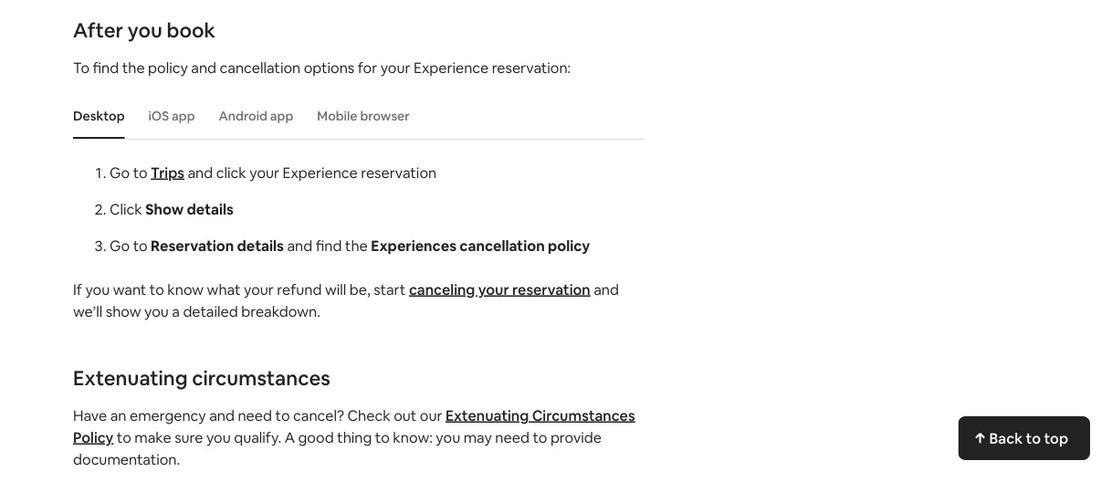 Task type: describe. For each thing, give the bounding box(es) containing it.
a
[[285, 428, 295, 446]]

extenuating for circumstances
[[446, 406, 529, 425]]

1 vertical spatial the
[[345, 236, 368, 255]]

1 vertical spatial cancellation
[[460, 236, 545, 255]]

will
[[325, 280, 346, 299]]

0 vertical spatial need
[[238, 406, 272, 425]]

want
[[113, 280, 146, 299]]

be,
[[349, 280, 370, 299]]

policy
[[73, 428, 113, 446]]

show
[[106, 302, 141, 320]]

an
[[110, 406, 126, 425]]

circumstances
[[532, 406, 635, 425]]

0 horizontal spatial policy
[[148, 58, 188, 77]]

ios
[[148, 108, 169, 124]]

go to reservation details and find the experiences cancellation policy
[[110, 236, 590, 255]]

you right sure
[[206, 428, 231, 446]]

have
[[73, 406, 107, 425]]

after
[[73, 17, 123, 43]]

your right for
[[380, 58, 410, 77]]

experiences
[[371, 236, 457, 255]]

tab list containing desktop
[[64, 93, 645, 139]]

canceling
[[409, 280, 475, 299]]

to make sure you qualify. a good thing to know: you may need to provide documentation.
[[73, 428, 602, 468]]

we'll
[[73, 302, 102, 320]]

0 horizontal spatial the
[[122, 58, 145, 77]]

trips link
[[151, 163, 184, 182]]

extenuating circumstances policy link
[[73, 406, 635, 446]]

provide
[[550, 428, 602, 446]]

for
[[358, 58, 377, 77]]

and we'll show you a detailed breakdown.
[[73, 280, 619, 320]]

you inside and we'll show you a detailed breakdown.
[[144, 302, 169, 320]]

a
[[172, 302, 180, 320]]

reservation:
[[492, 58, 571, 77]]

to find the policy and cancellation options for your experience reservation:
[[73, 58, 571, 77]]

cancel?
[[293, 406, 344, 425]]

refund
[[277, 280, 322, 299]]

0 horizontal spatial reservation
[[361, 163, 437, 182]]

0 horizontal spatial details
[[187, 200, 234, 218]]

what
[[207, 280, 241, 299]]

sure
[[175, 428, 203, 446]]

circumstances
[[192, 365, 330, 391]]

make
[[134, 428, 171, 446]]

go for go to trips and click your experience reservation
[[110, 163, 130, 182]]

0 vertical spatial find
[[93, 58, 119, 77]]

qualify.
[[234, 428, 281, 446]]

click show details
[[110, 200, 234, 218]]

good
[[298, 428, 334, 446]]

desktop
[[73, 108, 125, 124]]

back to top button
[[958, 416, 1090, 460]]

out
[[394, 406, 417, 425]]

click
[[216, 163, 246, 182]]

documentation.
[[73, 450, 180, 468]]

go to trips and click your experience reservation
[[110, 163, 437, 182]]

mobile browser
[[317, 108, 410, 124]]

to left provide
[[533, 428, 547, 446]]

0 horizontal spatial experience
[[283, 163, 358, 182]]

back to top
[[989, 429, 1068, 447]]

know
[[167, 280, 204, 299]]

and inside and we'll show you a detailed breakdown.
[[594, 280, 619, 299]]

check
[[347, 406, 390, 425]]

options
[[304, 58, 355, 77]]

android
[[219, 108, 267, 124]]

book
[[167, 17, 215, 43]]

1 horizontal spatial find
[[316, 236, 342, 255]]



Task type: locate. For each thing, give the bounding box(es) containing it.
start
[[374, 280, 406, 299]]

need up qualify.
[[238, 406, 272, 425]]

app right ios
[[172, 108, 195, 124]]

have an emergency and need to cancel? check out our
[[73, 406, 446, 425]]

1 horizontal spatial cancellation
[[460, 236, 545, 255]]

to left top
[[1026, 429, 1041, 447]]

1 horizontal spatial policy
[[548, 236, 590, 255]]

you left book
[[128, 17, 162, 43]]

breakdown.
[[241, 302, 320, 320]]

extenuating circumstances
[[73, 365, 330, 391]]

to down click
[[133, 236, 148, 255]]

1 horizontal spatial app
[[270, 108, 293, 124]]

experience down mobile on the top left of the page
[[283, 163, 358, 182]]

extenuating up may
[[446, 406, 529, 425]]

policy up canceling your reservation link
[[548, 236, 590, 255]]

1 horizontal spatial reservation
[[512, 280, 590, 299]]

1 app from the left
[[172, 108, 195, 124]]

show
[[145, 200, 184, 218]]

1 go from the top
[[110, 163, 130, 182]]

ios app button
[[139, 99, 204, 133]]

0 horizontal spatial app
[[172, 108, 195, 124]]

app right the android
[[270, 108, 293, 124]]

1 vertical spatial reservation
[[512, 280, 590, 299]]

0 vertical spatial extenuating
[[73, 365, 188, 391]]

0 horizontal spatial cancellation
[[220, 58, 301, 77]]

app for android app
[[270, 108, 293, 124]]

details up reservation
[[187, 200, 234, 218]]

0 horizontal spatial find
[[93, 58, 119, 77]]

1 horizontal spatial experience
[[414, 58, 489, 77]]

cancellation up the android app button
[[220, 58, 301, 77]]

our
[[420, 406, 442, 425]]

reservation
[[361, 163, 437, 182], [512, 280, 590, 299]]

the
[[122, 58, 145, 77], [345, 236, 368, 255]]

browser
[[360, 108, 410, 124]]

0 vertical spatial cancellation
[[220, 58, 301, 77]]

if
[[73, 280, 82, 299]]

app inside the android app button
[[270, 108, 293, 124]]

extenuating
[[73, 365, 188, 391], [446, 406, 529, 425]]

1 vertical spatial details
[[237, 236, 284, 255]]

1 horizontal spatial need
[[495, 428, 530, 446]]

your up "breakdown."
[[244, 280, 274, 299]]

to up documentation.
[[117, 428, 131, 446]]

details up what
[[237, 236, 284, 255]]

experience left reservation:
[[414, 58, 489, 77]]

2 go from the top
[[110, 236, 130, 255]]

app for ios app
[[172, 108, 195, 124]]

1 vertical spatial need
[[495, 428, 530, 446]]

1 vertical spatial policy
[[548, 236, 590, 255]]

extenuating circumstances policy
[[73, 406, 635, 446]]

1 vertical spatial extenuating
[[446, 406, 529, 425]]

extenuating for circumstances
[[73, 365, 188, 391]]

0 horizontal spatial extenuating
[[73, 365, 188, 391]]

2 app from the left
[[270, 108, 293, 124]]

to right want
[[150, 280, 164, 299]]

go down click
[[110, 236, 130, 255]]

trips
[[151, 163, 184, 182]]

0 vertical spatial reservation
[[361, 163, 437, 182]]

find right the to
[[93, 58, 119, 77]]

go
[[110, 163, 130, 182], [110, 236, 130, 255]]

know:
[[393, 428, 433, 446]]

mobile browser button
[[308, 99, 419, 133]]

the up be,
[[345, 236, 368, 255]]

app inside ios app button
[[172, 108, 195, 124]]

your right "click"
[[249, 163, 279, 182]]

1 vertical spatial go
[[110, 236, 130, 255]]

mobile
[[317, 108, 357, 124]]

you right if
[[85, 280, 110, 299]]

experience
[[414, 58, 489, 77], [283, 163, 358, 182]]

back
[[989, 429, 1023, 447]]

you down 'our'
[[436, 428, 460, 446]]

go for go to reservation details and find the experiences cancellation policy
[[110, 236, 130, 255]]

to inside button
[[1026, 429, 1041, 447]]

may
[[464, 428, 492, 446]]

1 horizontal spatial the
[[345, 236, 368, 255]]

0 vertical spatial go
[[110, 163, 130, 182]]

extenuating up an
[[73, 365, 188, 391]]

go up click
[[110, 163, 130, 182]]

android app button
[[210, 99, 303, 133]]

tab list
[[64, 93, 645, 139]]

emergency
[[130, 406, 206, 425]]

click
[[110, 200, 142, 218]]

1 horizontal spatial extenuating
[[446, 406, 529, 425]]

the down after you book
[[122, 58, 145, 77]]

after you book
[[73, 17, 215, 43]]

0 vertical spatial policy
[[148, 58, 188, 77]]

0 vertical spatial details
[[187, 200, 234, 218]]

1 vertical spatial find
[[316, 236, 342, 255]]

detailed
[[183, 302, 238, 320]]

top
[[1044, 429, 1068, 447]]

extenuating inside extenuating circumstances policy
[[446, 406, 529, 425]]

to
[[133, 163, 148, 182], [133, 236, 148, 255], [150, 280, 164, 299], [275, 406, 290, 425], [117, 428, 131, 446], [375, 428, 390, 446], [533, 428, 547, 446], [1026, 429, 1041, 447]]

reservation
[[151, 236, 234, 255]]

to up "a"
[[275, 406, 290, 425]]

if you want to know what your refund will be, start canceling your reservation
[[73, 280, 590, 299]]

need inside to make sure you qualify. a good thing to know: you may need to provide documentation.
[[495, 428, 530, 446]]

to left trips link
[[133, 163, 148, 182]]

policy down book
[[148, 58, 188, 77]]

your
[[380, 58, 410, 77], [249, 163, 279, 182], [244, 280, 274, 299], [478, 280, 509, 299]]

thing
[[337, 428, 372, 446]]

0 vertical spatial experience
[[414, 58, 489, 77]]

ios app
[[148, 108, 195, 124]]

0 horizontal spatial need
[[238, 406, 272, 425]]

cancellation
[[220, 58, 301, 77], [460, 236, 545, 255]]

policy
[[148, 58, 188, 77], [548, 236, 590, 255]]

app
[[172, 108, 195, 124], [270, 108, 293, 124]]

0 vertical spatial the
[[122, 58, 145, 77]]

find up if you want to know what your refund will be, start canceling your reservation
[[316, 236, 342, 255]]

1 vertical spatial experience
[[283, 163, 358, 182]]

need
[[238, 406, 272, 425], [495, 428, 530, 446]]

you
[[128, 17, 162, 43], [85, 280, 110, 299], [144, 302, 169, 320], [206, 428, 231, 446], [436, 428, 460, 446]]

android app
[[219, 108, 293, 124]]

canceling your reservation link
[[409, 280, 590, 299]]

find
[[93, 58, 119, 77], [316, 236, 342, 255]]

you left the a
[[144, 302, 169, 320]]

need right may
[[495, 428, 530, 446]]

and
[[191, 58, 216, 77], [188, 163, 213, 182], [287, 236, 312, 255], [594, 280, 619, 299], [209, 406, 235, 425]]

to down "check"
[[375, 428, 390, 446]]

details
[[187, 200, 234, 218], [237, 236, 284, 255]]

your right canceling
[[478, 280, 509, 299]]

cancellation up canceling your reservation link
[[460, 236, 545, 255]]

to
[[73, 58, 90, 77]]

1 horizontal spatial details
[[237, 236, 284, 255]]

desktop button
[[64, 99, 134, 133]]



Task type: vqa. For each thing, say whether or not it's contained in the screenshot.
PADDLE at the bottom left of the page
no



